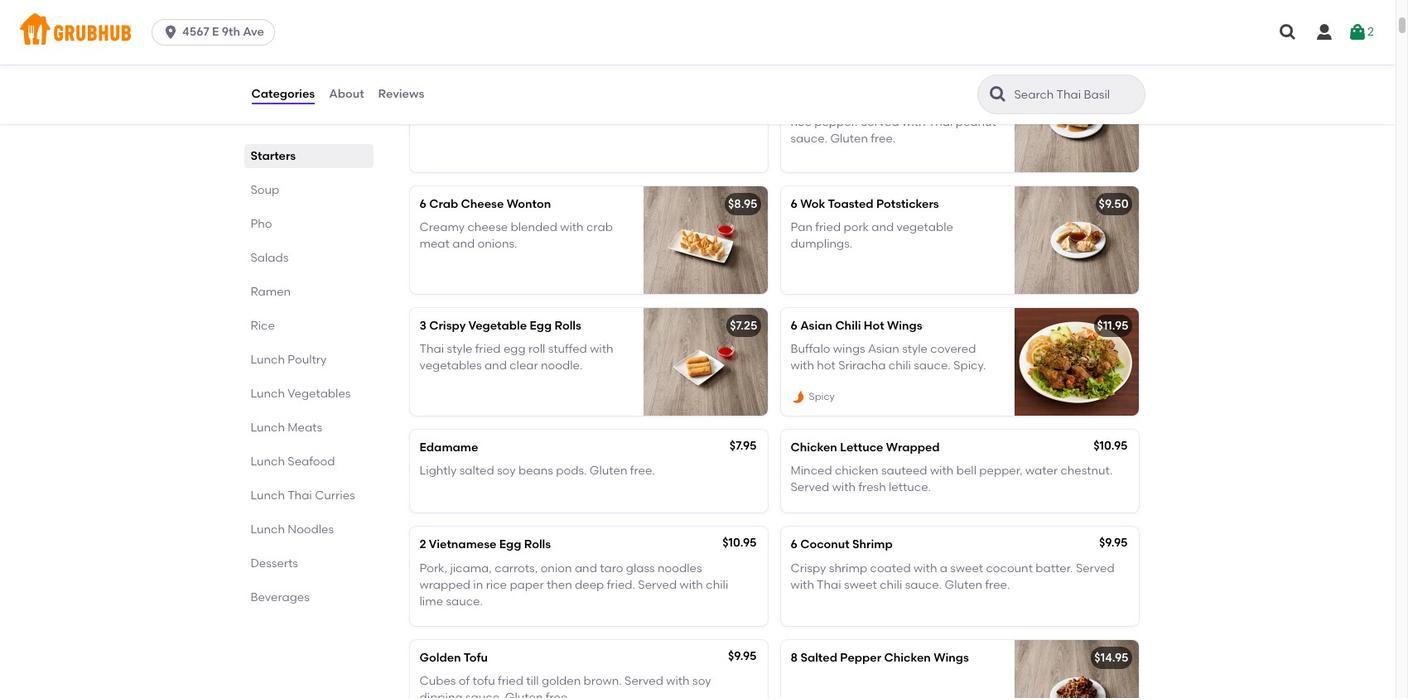 Task type: describe. For each thing, give the bounding box(es) containing it.
lunch for lunch noodles
[[251, 523, 285, 537]]

in inside lettuce and rice noodles wrapped in rice pepper. served with thai peanut sauce. gluten free.
[[986, 98, 996, 113]]

8 salted pepper chicken wings
[[791, 651, 969, 665]]

water
[[1025, 464, 1058, 478]]

lunch noodles
[[251, 523, 334, 537]]

4567 e 9th ave button
[[152, 19, 282, 46]]

4567 e 9th ave
[[182, 25, 264, 39]]

of inside cubes of tofu fried till golden brown. served with soy dipping sauce. gluten free.
[[459, 674, 470, 688]]

about
[[329, 87, 364, 101]]

0 vertical spatial rice
[[861, 98, 882, 113]]

with inside cubes of tofu fried till golden brown. served with soy dipping sauce. gluten free.
[[666, 674, 690, 688]]

free. right pods. at the left bottom of the page
[[630, 464, 655, 478]]

chili inside pork, jicama, carrots, onion and taro glass noodles wrapped in rice paper then deep fried. served with chili lime sauce.
[[706, 578, 728, 592]]

bell
[[956, 464, 976, 478]]

paper
[[510, 578, 544, 592]]

Search Thai Basil search field
[[1013, 87, 1139, 103]]

golden
[[420, 651, 461, 665]]

main navigation navigation
[[0, 0, 1396, 65]]

buffalo
[[791, 342, 830, 356]]

spicy image
[[791, 390, 805, 405]]

sauce. down $12.95 at the right top of page
[[711, 98, 748, 113]]

0 vertical spatial rolls
[[555, 319, 581, 333]]

6 for 6 wok toasted potstickers
[[791, 197, 797, 211]]

svg image
[[1348, 22, 1368, 42]]

sauteed
[[881, 464, 927, 478]]

cheese
[[461, 197, 504, 211]]

9th
[[222, 25, 240, 39]]

dumplings.
[[791, 237, 853, 251]]

3 crispy vegetable egg rolls image
[[643, 308, 767, 415]]

and inside lettuce and rice noodles wrapped in rice pepper. served with thai peanut sauce. gluten free.
[[836, 98, 859, 113]]

free. inside lettuce and rice noodles wrapped in rice pepper. served with thai peanut sauce. gluten free.
[[871, 132, 896, 146]]

gluten right pods. at the left bottom of the page
[[590, 464, 627, 478]]

sauce. inside lettuce and rice noodles wrapped in rice pepper. served with thai peanut sauce. gluten free.
[[791, 132, 827, 146]]

vietnamese
[[429, 538, 496, 552]]

6 asian chili hot wings
[[791, 319, 922, 333]]

roll
[[528, 342, 545, 356]]

blended
[[511, 220, 557, 234]]

minced chicken sauteed with bell pepper, water chestnut. served with fresh lettuce.
[[791, 464, 1113, 495]]

wonton
[[507, 197, 551, 211]]

1 horizontal spatial egg
[[530, 319, 552, 333]]

lime
[[420, 595, 443, 609]]

dipping
[[420, 691, 463, 698]]

sauce. inside buffalo wings asian style covered with hot sriracha chili sauce. spicy.
[[914, 359, 951, 373]]

edamame
[[420, 440, 478, 454]]

taro
[[600, 561, 623, 575]]

gluten inside lettuce and rice noodles wrapped in rice pepper. served with thai peanut sauce. gluten free.
[[830, 132, 868, 146]]

gluten inside cubes of tofu fried till golden brown. served with soy dipping sauce. gluten free.
[[505, 691, 543, 698]]

minced
[[791, 464, 832, 478]]

sriracha
[[838, 359, 886, 373]]

style inside buffalo wings asian style covered with hot sriracha chili sauce. spicy.
[[902, 342, 928, 356]]

served for crispy shrimp coated with a sweet cocount batter. served with thai sweet chili sauce. gluten free.
[[1076, 561, 1115, 575]]

salted
[[459, 464, 494, 478]]

$7.95
[[730, 439, 757, 453]]

6 for 6 coconut shrimp
[[791, 538, 797, 552]]

lightly salted soy beans pods. gluten free.
[[420, 464, 655, 478]]

glass
[[626, 561, 655, 575]]

satay
[[429, 75, 463, 89]]

2 button
[[1348, 17, 1374, 47]]

1 vertical spatial egg
[[499, 538, 521, 552]]

noodle.
[[541, 359, 583, 373]]

crab
[[586, 220, 613, 234]]

pork,
[[420, 561, 447, 575]]

1 horizontal spatial svg image
[[1278, 22, 1298, 42]]

1 vertical spatial chicken
[[791, 440, 837, 454]]

noodles inside lettuce and rice noodles wrapped in rice pepper. served with thai peanut sauce. gluten free.
[[885, 98, 929, 113]]

poultry
[[288, 353, 327, 367]]

wok
[[800, 197, 825, 211]]

free. inside cubes of tofu fried till golden brown. served with soy dipping sauce. gluten free.
[[546, 691, 570, 698]]

wings
[[833, 342, 865, 356]]

shrimp
[[852, 538, 893, 552]]

3 crispy vegetable egg rolls
[[420, 319, 581, 333]]

chicken inside 'minced chicken sauteed with bell pepper, water chestnut. served with fresh lettuce.'
[[835, 464, 878, 478]]

0 horizontal spatial chicken
[[568, 98, 612, 113]]

egg
[[504, 342, 526, 356]]

creamy cheese blended with crab meat and onions.
[[420, 220, 613, 251]]

$11.95
[[1097, 319, 1129, 333]]

coated
[[870, 561, 911, 575]]

6 crab cheese wonton image
[[643, 186, 767, 294]]

tofu
[[473, 674, 495, 688]]

vegetable
[[897, 220, 953, 234]]

vegetables
[[420, 359, 482, 373]]

beans
[[518, 464, 553, 478]]

crispy shrimp coated with a sweet cocount batter. served with thai sweet chili sauce. gluten free.
[[791, 561, 1115, 592]]

in inside pork, jicama, carrots, onion and taro glass noodles wrapped in rice paper then deep fried. served with chili lime sauce.
[[473, 578, 483, 592]]

wrapped
[[886, 440, 940, 454]]

fried inside thai style fried egg roll stuffed with vegetables and clear noodle.
[[475, 342, 501, 356]]

fried inside cubes of tofu fried till golden brown. served with soy dipping sauce. gluten free.
[[498, 674, 523, 688]]

wings for 6 asian chili hot wings
[[887, 319, 922, 333]]

jicama,
[[450, 561, 492, 575]]

with inside lettuce and rice noodles wrapped in rice pepper. served with thai peanut sauce. gluten free.
[[902, 115, 926, 129]]

lunch vegetables
[[251, 387, 351, 401]]

$9.95 for crispy shrimp coated with a sweet cocount batter. served with thai sweet chili sauce. gluten free.
[[1099, 536, 1128, 550]]

chili inside buffalo wings asian style covered with hot sriracha chili sauce. spicy.
[[889, 359, 911, 373]]

6 crab cheese wonton
[[420, 197, 551, 211]]

seafood
[[288, 455, 335, 469]]

free. inside the crispy shrimp coated with a sweet cocount batter. served with thai sweet chili sauce. gluten free.
[[985, 578, 1010, 592]]

lunch meats
[[251, 421, 322, 435]]

rice inside pork, jicama, carrots, onion and taro glass noodles wrapped in rice paper then deep fried. served with chili lime sauce.
[[486, 578, 507, 592]]

vegetables
[[288, 387, 351, 401]]

brown.
[[584, 674, 622, 688]]

fresh
[[858, 481, 886, 495]]

spicy.
[[953, 359, 986, 373]]

$9.50
[[1099, 197, 1129, 211]]

then
[[547, 578, 572, 592]]

4 satay chicken
[[420, 75, 512, 89]]

lettuce and rice noodles wrapped in rice pepper. served with thai peanut sauce. gluten free.
[[791, 98, 996, 146]]

golden
[[542, 674, 581, 688]]

$10.95 for minced chicken sauteed with bell pepper, water chestnut. served with fresh lettuce.
[[1093, 439, 1128, 453]]

meats
[[288, 421, 322, 435]]

noodles inside pork, jicama, carrots, onion and taro glass noodles wrapped in rice paper then deep fried. served with chili lime sauce.
[[658, 561, 702, 575]]

svg image inside 4567 e 9th ave button
[[162, 24, 179, 41]]

covered
[[930, 342, 976, 356]]

1 vertical spatial lettuce
[[840, 440, 883, 454]]

lunch poultry
[[251, 353, 327, 367]]

2 horizontal spatial chicken
[[884, 651, 931, 665]]

lunch for lunch seafood
[[251, 455, 285, 469]]

pepper,
[[979, 464, 1023, 478]]

0 vertical spatial peanut
[[668, 98, 709, 113]]

with inside creamy cheese blended with crab meat and onions.
[[560, 220, 584, 234]]

$12.95
[[723, 73, 757, 87]]

grilled marinated strips of chicken with thai peanut sauce.
[[420, 98, 748, 113]]

salted
[[800, 651, 837, 665]]

1 vertical spatial sweet
[[844, 578, 877, 592]]

cubes
[[420, 674, 456, 688]]

0 horizontal spatial asian
[[800, 319, 832, 333]]



Task type: locate. For each thing, give the bounding box(es) containing it.
$9.95 for cubes of tofu fried till golden brown. served with soy dipping sauce. gluten free.
[[728, 649, 757, 663]]

0 vertical spatial chicken
[[465, 75, 512, 89]]

$7.25
[[730, 319, 757, 333]]

1 horizontal spatial sweet
[[950, 561, 983, 575]]

wings for 8 salted pepper chicken wings
[[934, 651, 969, 665]]

0 horizontal spatial 2
[[420, 538, 426, 552]]

1 vertical spatial rolls
[[524, 538, 551, 552]]

wrapped left search icon
[[932, 98, 983, 113]]

lunch seafood
[[251, 455, 335, 469]]

1 vertical spatial of
[[459, 674, 470, 688]]

e
[[212, 25, 219, 39]]

1 vertical spatial wings
[[934, 651, 969, 665]]

sauce. down pepper.
[[791, 132, 827, 146]]

svg image
[[1278, 22, 1298, 42], [1314, 22, 1334, 42], [162, 24, 179, 41]]

stuffed
[[548, 342, 587, 356]]

of left tofu in the left bottom of the page
[[459, 674, 470, 688]]

1 vertical spatial soy
[[692, 674, 711, 688]]

1 horizontal spatial $8.95
[[1099, 75, 1129, 89]]

and up pepper.
[[836, 98, 859, 113]]

and right pork
[[872, 220, 894, 234]]

peanut down the main navigation navigation at top
[[668, 98, 709, 113]]

asian down hot on the right of the page
[[868, 342, 899, 356]]

1 vertical spatial $8.95
[[728, 197, 757, 211]]

0 horizontal spatial noodles
[[658, 561, 702, 575]]

2 vertical spatial chicken
[[884, 651, 931, 665]]

chicken
[[568, 98, 612, 113], [835, 464, 878, 478]]

search icon image
[[988, 84, 1008, 104]]

lunch
[[251, 353, 285, 367], [251, 387, 285, 401], [251, 421, 285, 435], [251, 455, 285, 469], [251, 489, 285, 503], [251, 523, 285, 537]]

0 vertical spatial sweet
[[950, 561, 983, 575]]

0 vertical spatial wings
[[887, 319, 922, 333]]

2 inside button
[[1368, 25, 1374, 39]]

strips
[[521, 98, 551, 113]]

and inside "pan fried pork and vegetable dumplings."
[[872, 220, 894, 234]]

$9.95 down chestnut.
[[1099, 536, 1128, 550]]

8
[[791, 651, 798, 665]]

1 horizontal spatial rolls
[[555, 319, 581, 333]]

and down creamy
[[452, 237, 475, 251]]

0 vertical spatial of
[[554, 98, 565, 113]]

lunch down the rice
[[251, 353, 285, 367]]

1 horizontal spatial wings
[[934, 651, 969, 665]]

1 horizontal spatial chicken
[[835, 464, 878, 478]]

about button
[[328, 65, 365, 124]]

6 wok toasted potstickers
[[791, 197, 939, 211]]

1 vertical spatial rice
[[791, 115, 812, 129]]

tofu
[[464, 651, 488, 665]]

grilled
[[420, 98, 456, 113]]

style
[[447, 342, 472, 356], [902, 342, 928, 356]]

0 vertical spatial soy
[[497, 464, 516, 478]]

pho
[[251, 217, 272, 231]]

gluten down a
[[945, 578, 982, 592]]

style left covered
[[902, 342, 928, 356]]

0 horizontal spatial lettuce
[[791, 98, 833, 113]]

and inside thai style fried egg roll stuffed with vegetables and clear noodle.
[[484, 359, 507, 373]]

0 horizontal spatial wrapped
[[420, 578, 470, 592]]

sweet down shrimp
[[844, 578, 877, 592]]

0 vertical spatial in
[[986, 98, 996, 113]]

pan fried pork and vegetable dumplings.
[[791, 220, 953, 251]]

chicken
[[465, 75, 512, 89], [791, 440, 837, 454], [884, 651, 931, 665]]

categories button
[[251, 65, 316, 124]]

curries
[[315, 489, 355, 503]]

served inside the crispy shrimp coated with a sweet cocount batter. served with thai sweet chili sauce. gluten free.
[[1076, 561, 1115, 575]]

served
[[860, 115, 899, 129], [791, 481, 829, 495], [1076, 561, 1115, 575], [638, 578, 677, 592], [625, 674, 663, 688]]

and down egg
[[484, 359, 507, 373]]

0 horizontal spatial svg image
[[162, 24, 179, 41]]

lunch for lunch vegetables
[[251, 387, 285, 401]]

1 vertical spatial 2
[[420, 538, 426, 552]]

1 vertical spatial peanut
[[956, 115, 996, 129]]

served for minced chicken sauteed with bell pepper, water chestnut. served with fresh lettuce.
[[791, 481, 829, 495]]

thai inside the crispy shrimp coated with a sweet cocount batter. served with thai sweet chili sauce. gluten free.
[[817, 578, 841, 592]]

fried up dumplings.
[[815, 220, 841, 234]]

0 horizontal spatial $10.95
[[722, 536, 757, 550]]

1 horizontal spatial rice
[[791, 115, 812, 129]]

$8.95 for creamy cheese blended with crab meat and onions.
[[728, 197, 757, 211]]

0 vertical spatial asian
[[800, 319, 832, 333]]

chicken up marinated
[[465, 75, 512, 89]]

crispy inside the crispy shrimp coated with a sweet cocount batter. served with thai sweet chili sauce. gluten free.
[[791, 561, 826, 575]]

wings down the crispy shrimp coated with a sweet cocount batter. served with thai sweet chili sauce. gluten free.
[[934, 651, 969, 665]]

served inside 'minced chicken sauteed with bell pepper, water chestnut. served with fresh lettuce.'
[[791, 481, 829, 495]]

style up the vegetables
[[447, 342, 472, 356]]

0 horizontal spatial egg
[[499, 538, 521, 552]]

wrapped down "pork,"
[[420, 578, 470, 592]]

lettuce.
[[889, 481, 931, 495]]

served down glass
[[638, 578, 677, 592]]

pork
[[844, 220, 869, 234]]

6 wok toasted potstickers image
[[1014, 186, 1138, 294]]

wings right hot on the right of the page
[[887, 319, 922, 333]]

2 for 2
[[1368, 25, 1374, 39]]

1 horizontal spatial asian
[[868, 342, 899, 356]]

chicken right pepper in the bottom right of the page
[[884, 651, 931, 665]]

lettuce inside lettuce and rice noodles wrapped in rice pepper. served with thai peanut sauce. gluten free.
[[791, 98, 833, 113]]

1 vertical spatial chicken
[[835, 464, 878, 478]]

soy
[[497, 464, 516, 478], [692, 674, 711, 688]]

served right batter.
[[1076, 561, 1115, 575]]

with
[[614, 98, 638, 113], [902, 115, 926, 129], [560, 220, 584, 234], [590, 342, 613, 356], [791, 359, 814, 373], [930, 464, 954, 478], [832, 481, 856, 495], [914, 561, 937, 575], [680, 578, 703, 592], [791, 578, 814, 592], [666, 674, 690, 688]]

golden tofu
[[420, 651, 488, 665]]

with inside thai style fried egg roll stuffed with vegetables and clear noodle.
[[590, 342, 613, 356]]

wrapped inside pork, jicama, carrots, onion and taro glass noodles wrapped in rice paper then deep fried. served with chili lime sauce.
[[420, 578, 470, 592]]

1 vertical spatial fried
[[475, 342, 501, 356]]

0 vertical spatial wrapped
[[932, 98, 983, 113]]

$9.95
[[1099, 536, 1128, 550], [728, 649, 757, 663]]

0 horizontal spatial soy
[[497, 464, 516, 478]]

1 horizontal spatial noodles
[[885, 98, 929, 113]]

creamy
[[420, 220, 465, 234]]

of right strips
[[554, 98, 565, 113]]

0 horizontal spatial style
[[447, 342, 472, 356]]

asian up buffalo
[[800, 319, 832, 333]]

6 asian chili hot wings image
[[1014, 308, 1138, 415]]

coconut
[[800, 538, 850, 552]]

potstickers
[[876, 197, 939, 211]]

shrimp
[[829, 561, 867, 575]]

lunch left meats
[[251, 421, 285, 435]]

with inside buffalo wings asian style covered with hot sriracha chili sauce. spicy.
[[791, 359, 814, 373]]

sauce. right "lime"
[[446, 595, 483, 609]]

carrots,
[[495, 561, 538, 575]]

chicken right strips
[[568, 98, 612, 113]]

0 vertical spatial egg
[[530, 319, 552, 333]]

0 vertical spatial crispy
[[429, 319, 466, 333]]

chicken lettuce wrapped
[[791, 440, 940, 454]]

sweet right a
[[950, 561, 983, 575]]

0 horizontal spatial rolls
[[524, 538, 551, 552]]

rolls up the onion on the bottom left
[[524, 538, 551, 552]]

asian inside buffalo wings asian style covered with hot sriracha chili sauce. spicy.
[[868, 342, 899, 356]]

0 horizontal spatial sweet
[[844, 578, 877, 592]]

chicken up fresh
[[835, 464, 878, 478]]

vegetable
[[468, 319, 527, 333]]

lettuce up fresh
[[840, 440, 883, 454]]

3 lunch from the top
[[251, 421, 285, 435]]

6 lunch from the top
[[251, 523, 285, 537]]

lunch for lunch poultry
[[251, 353, 285, 367]]

a
[[940, 561, 948, 575]]

2 horizontal spatial svg image
[[1314, 22, 1334, 42]]

lunch down lunch meats
[[251, 455, 285, 469]]

lettuce up pepper.
[[791, 98, 833, 113]]

marinated
[[459, 98, 519, 113]]

4 lunch from the top
[[251, 455, 285, 469]]

egg up the roll
[[530, 319, 552, 333]]

ramen
[[251, 285, 291, 299]]

reviews button
[[377, 65, 425, 124]]

0 vertical spatial $10.95
[[1093, 439, 1128, 453]]

4
[[420, 75, 427, 89]]

gluten down till
[[505, 691, 543, 698]]

0 horizontal spatial peanut
[[668, 98, 709, 113]]

sauce.
[[711, 98, 748, 113], [791, 132, 827, 146], [914, 359, 951, 373], [905, 578, 942, 592], [446, 595, 483, 609], [465, 691, 502, 698]]

peanut inside lettuce and rice noodles wrapped in rice pepper. served with thai peanut sauce. gluten free.
[[956, 115, 996, 129]]

batter.
[[1036, 561, 1073, 575]]

wrapped
[[932, 98, 983, 113], [420, 578, 470, 592]]

sauce. inside the crispy shrimp coated with a sweet cocount batter. served with thai sweet chili sauce. gluten free.
[[905, 578, 942, 592]]

served inside lettuce and rice noodles wrapped in rice pepper. served with thai peanut sauce. gluten free.
[[860, 115, 899, 129]]

served down the minced
[[791, 481, 829, 495]]

0 horizontal spatial crispy
[[429, 319, 466, 333]]

with inside pork, jicama, carrots, onion and taro glass noodles wrapped in rice paper then deep fried. served with chili lime sauce.
[[680, 578, 703, 592]]

served for lettuce and rice noodles wrapped in rice pepper. served with thai peanut sauce. gluten free.
[[860, 115, 899, 129]]

and up deep
[[575, 561, 597, 575]]

2 vertical spatial rice
[[486, 578, 507, 592]]

3
[[420, 319, 426, 333]]

reviews
[[378, 87, 424, 101]]

served right pepper.
[[860, 115, 899, 129]]

1 horizontal spatial in
[[986, 98, 996, 113]]

sauce. down covered
[[914, 359, 951, 373]]

sauce. inside cubes of tofu fried till golden brown. served with soy dipping sauce. gluten free.
[[465, 691, 502, 698]]

fried inside "pan fried pork and vegetable dumplings."
[[815, 220, 841, 234]]

$10.95 for pork, jicama, carrots, onion and taro glass noodles wrapped in rice paper then deep fried. served with chili lime sauce.
[[722, 536, 757, 550]]

chili inside the crispy shrimp coated with a sweet cocount batter. served with thai sweet chili sauce. gluten free.
[[880, 578, 902, 592]]

lunch for lunch meats
[[251, 421, 285, 435]]

1 vertical spatial in
[[473, 578, 483, 592]]

hot
[[817, 359, 836, 373]]

0 horizontal spatial $8.95
[[728, 197, 757, 211]]

0 vertical spatial $9.95
[[1099, 536, 1128, 550]]

chestnut.
[[1061, 464, 1113, 478]]

1 vertical spatial asian
[[868, 342, 899, 356]]

0 horizontal spatial of
[[459, 674, 470, 688]]

lunch up lunch meats
[[251, 387, 285, 401]]

1 horizontal spatial lettuce
[[840, 440, 883, 454]]

noodles
[[885, 98, 929, 113], [658, 561, 702, 575]]

thai inside lettuce and rice noodles wrapped in rice pepper. served with thai peanut sauce. gluten free.
[[928, 115, 953, 129]]

lunch for lunch thai curries
[[251, 489, 285, 503]]

free.
[[871, 132, 896, 146], [630, 464, 655, 478], [985, 578, 1010, 592], [546, 691, 570, 698]]

2 vertical spatial fried
[[498, 674, 523, 688]]

0 horizontal spatial chicken
[[465, 75, 512, 89]]

0 horizontal spatial wings
[[887, 319, 922, 333]]

crispy
[[429, 319, 466, 333], [791, 561, 826, 575]]

1 horizontal spatial 2
[[1368, 25, 1374, 39]]

6 up buffalo
[[791, 319, 797, 333]]

1 horizontal spatial peanut
[[956, 115, 996, 129]]

served inside cubes of tofu fried till golden brown. served with soy dipping sauce. gluten free.
[[625, 674, 663, 688]]

1 horizontal spatial chicken
[[791, 440, 837, 454]]

fried down vegetable
[[475, 342, 501, 356]]

1 horizontal spatial soy
[[692, 674, 711, 688]]

pork, jicama, carrots, onion and taro glass noodles wrapped in rice paper then deep fried. served with chili lime sauce.
[[420, 561, 728, 609]]

2 thai spring rolls image
[[1014, 64, 1138, 172]]

sauce. inside pork, jicama, carrots, onion and taro glass noodles wrapped in rice paper then deep fried. served with chili lime sauce.
[[446, 595, 483, 609]]

chicken up the minced
[[791, 440, 837, 454]]

lightly
[[420, 464, 457, 478]]

sauce. down tofu in the left bottom of the page
[[465, 691, 502, 698]]

1 horizontal spatial $9.95
[[1099, 536, 1128, 550]]

1 horizontal spatial wrapped
[[932, 98, 983, 113]]

chili
[[835, 319, 861, 333]]

2 style from the left
[[902, 342, 928, 356]]

lunch up lunch noodles
[[251, 489, 285, 503]]

sauce. down a
[[905, 578, 942, 592]]

1 lunch from the top
[[251, 353, 285, 367]]

6 for 6 asian chili hot wings
[[791, 319, 797, 333]]

1 style from the left
[[447, 342, 472, 356]]

egg up carrots, at the left bottom
[[499, 538, 521, 552]]

wrapped inside lettuce and rice noodles wrapped in rice pepper. served with thai peanut sauce. gluten free.
[[932, 98, 983, 113]]

asian
[[800, 319, 832, 333], [868, 342, 899, 356]]

served inside pork, jicama, carrots, onion and taro glass noodles wrapped in rice paper then deep fried. served with chili lime sauce.
[[638, 578, 677, 592]]

meat
[[420, 237, 450, 251]]

0 horizontal spatial in
[[473, 578, 483, 592]]

0 horizontal spatial rice
[[486, 578, 507, 592]]

6 for 6 crab cheese wonton
[[420, 197, 426, 211]]

lunch up desserts on the bottom of page
[[251, 523, 285, 537]]

pods.
[[556, 464, 587, 478]]

free. down the cocount
[[985, 578, 1010, 592]]

rolls up stuffed
[[555, 319, 581, 333]]

0 vertical spatial 2
[[1368, 25, 1374, 39]]

0 vertical spatial chicken
[[568, 98, 612, 113]]

1 vertical spatial $10.95
[[722, 536, 757, 550]]

1 horizontal spatial $10.95
[[1093, 439, 1128, 453]]

peanut down search icon
[[956, 115, 996, 129]]

free. up 6 wok toasted potstickers
[[871, 132, 896, 146]]

0 vertical spatial lettuce
[[791, 98, 833, 113]]

1 horizontal spatial crispy
[[791, 561, 826, 575]]

onion
[[541, 561, 572, 575]]

style inside thai style fried egg roll stuffed with vegetables and clear noodle.
[[447, 342, 472, 356]]

5 lunch from the top
[[251, 489, 285, 503]]

8 salted pepper chicken wings image
[[1014, 640, 1138, 698]]

2 for 2 vietnamese egg rolls
[[420, 538, 426, 552]]

starters
[[251, 149, 296, 163]]

0 vertical spatial fried
[[815, 220, 841, 234]]

2 horizontal spatial rice
[[861, 98, 882, 113]]

$10.95
[[1093, 439, 1128, 453], [722, 536, 757, 550]]

pepper
[[840, 651, 881, 665]]

1 vertical spatial $9.95
[[728, 649, 757, 663]]

6
[[420, 197, 426, 211], [791, 197, 797, 211], [791, 319, 797, 333], [791, 538, 797, 552]]

soy inside cubes of tofu fried till golden brown. served with soy dipping sauce. gluten free.
[[692, 674, 711, 688]]

rice
[[251, 319, 275, 333]]

gluten down pepper.
[[830, 132, 868, 146]]

1 vertical spatial noodles
[[658, 561, 702, 575]]

2 lunch from the top
[[251, 387, 285, 401]]

6 left wok
[[791, 197, 797, 211]]

lunch thai curries
[[251, 489, 355, 503]]

1 horizontal spatial of
[[554, 98, 565, 113]]

1 vertical spatial wrapped
[[420, 578, 470, 592]]

noodles
[[288, 523, 334, 537]]

and inside creamy cheese blended with crab meat and onions.
[[452, 237, 475, 251]]

served right brown.
[[625, 674, 663, 688]]

fried left till
[[498, 674, 523, 688]]

free. down golden
[[546, 691, 570, 698]]

till
[[526, 674, 539, 688]]

cubes of tofu fried till golden brown. served with soy dipping sauce. gluten free.
[[420, 674, 711, 698]]

in
[[986, 98, 996, 113], [473, 578, 483, 592]]

$9.95 left '8' in the bottom of the page
[[728, 649, 757, 663]]

and inside pork, jicama, carrots, onion and taro glass noodles wrapped in rice paper then deep fried. served with chili lime sauce.
[[575, 561, 597, 575]]

0 vertical spatial noodles
[[885, 98, 929, 113]]

onions.
[[477, 237, 517, 251]]

6 left crab
[[420, 197, 426, 211]]

$8.95 for lettuce and rice noodles wrapped in rice pepper. served with thai peanut sauce. gluten free.
[[1099, 75, 1129, 89]]

cocount
[[986, 561, 1033, 575]]

6 coconut shrimp
[[791, 538, 893, 552]]

0 horizontal spatial $9.95
[[728, 649, 757, 663]]

6 left coconut
[[791, 538, 797, 552]]

thai
[[641, 98, 665, 113], [928, 115, 953, 129], [420, 342, 444, 356], [288, 489, 312, 503], [817, 578, 841, 592]]

desserts
[[251, 557, 298, 571]]

toasted
[[828, 197, 873, 211]]

1 vertical spatial crispy
[[791, 561, 826, 575]]

gluten inside the crispy shrimp coated with a sweet cocount batter. served with thai sweet chili sauce. gluten free.
[[945, 578, 982, 592]]

crispy right 3
[[429, 319, 466, 333]]

1 horizontal spatial style
[[902, 342, 928, 356]]

thai inside thai style fried egg roll stuffed with vegetables and clear noodle.
[[420, 342, 444, 356]]

crispy down coconut
[[791, 561, 826, 575]]

0 vertical spatial $8.95
[[1099, 75, 1129, 89]]



Task type: vqa. For each thing, say whether or not it's contained in the screenshot.
tomatoes,
no



